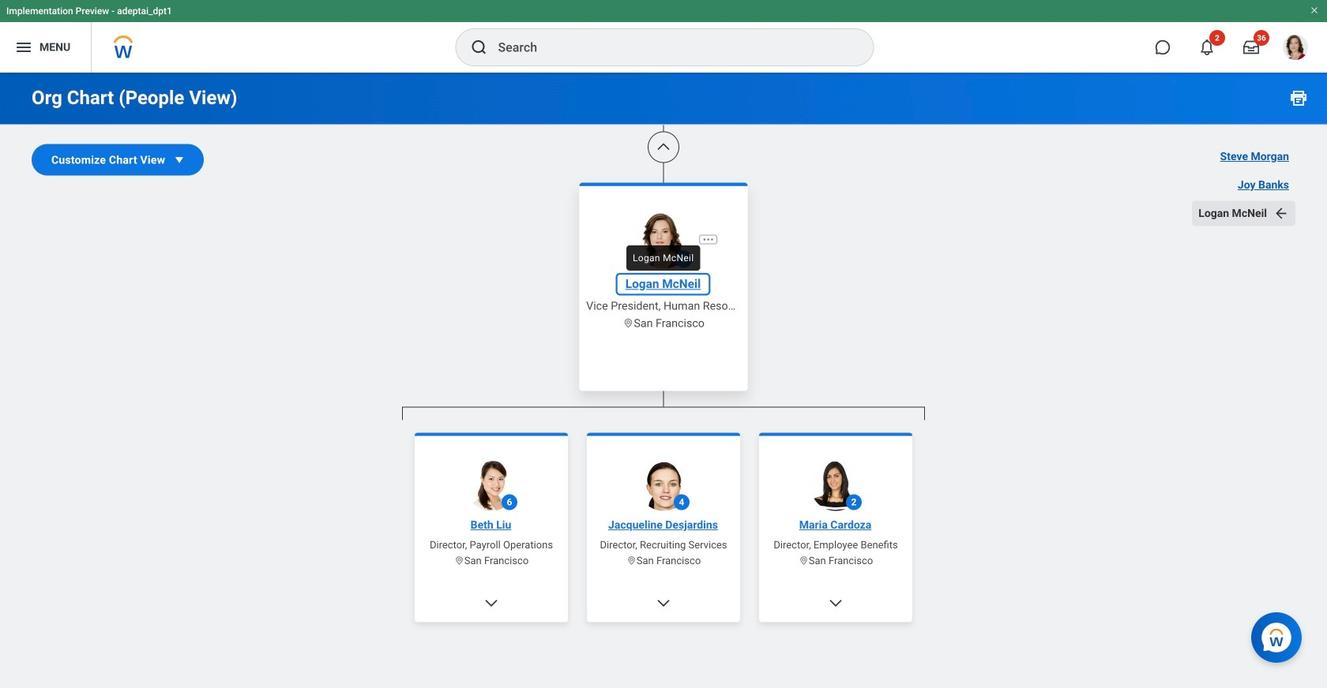 Task type: vqa. For each thing, say whether or not it's contained in the screenshot.
second My Team's Learning from the bottom of the Team Highlights list at the bottom of page
no



Task type: describe. For each thing, give the bounding box(es) containing it.
arrow left image
[[1274, 206, 1289, 222]]

inbox large image
[[1244, 40, 1259, 55]]

notifications large image
[[1199, 40, 1215, 55]]

chevron up image
[[656, 139, 672, 155]]

print org chart image
[[1289, 88, 1308, 107]]

location image for first chevron down icon from the right
[[799, 556, 809, 566]]

Search Workday  search field
[[498, 30, 841, 65]]

close environment banner image
[[1310, 6, 1319, 15]]

1 chevron down image from the left
[[484, 596, 499, 612]]

justify image
[[14, 38, 33, 57]]



Task type: locate. For each thing, give the bounding box(es) containing it.
3 location image from the left
[[799, 556, 809, 566]]

2 location image from the left
[[626, 556, 637, 566]]

1 horizontal spatial location image
[[626, 556, 637, 566]]

banner
[[0, 0, 1327, 73]]

profile logan mcneil image
[[1283, 35, 1308, 63]]

3 chevron down image from the left
[[828, 596, 844, 612]]

search image
[[470, 38, 489, 57]]

2 chevron down image from the left
[[656, 596, 672, 612]]

1 horizontal spatial chevron down image
[[656, 596, 672, 612]]

tooltip
[[622, 241, 705, 276]]

logan mcneil, logan mcneil, 3 direct reports element
[[402, 421, 925, 689]]

main content
[[0, 0, 1327, 689]]

1 location image from the left
[[454, 556, 464, 566]]

2 horizontal spatial chevron down image
[[828, 596, 844, 612]]

location image
[[623, 318, 634, 329]]

location image for 2nd chevron down icon from the right
[[626, 556, 637, 566]]

0 horizontal spatial chevron down image
[[484, 596, 499, 612]]

location image for third chevron down icon from right
[[454, 556, 464, 566]]

related actions image
[[702, 233, 715, 246]]

2 horizontal spatial location image
[[799, 556, 809, 566]]

caret down image
[[172, 152, 187, 168]]

0 horizontal spatial location image
[[454, 556, 464, 566]]

location image
[[454, 556, 464, 566], [626, 556, 637, 566], [799, 556, 809, 566]]

chevron down image
[[484, 596, 499, 612], [656, 596, 672, 612], [828, 596, 844, 612]]



